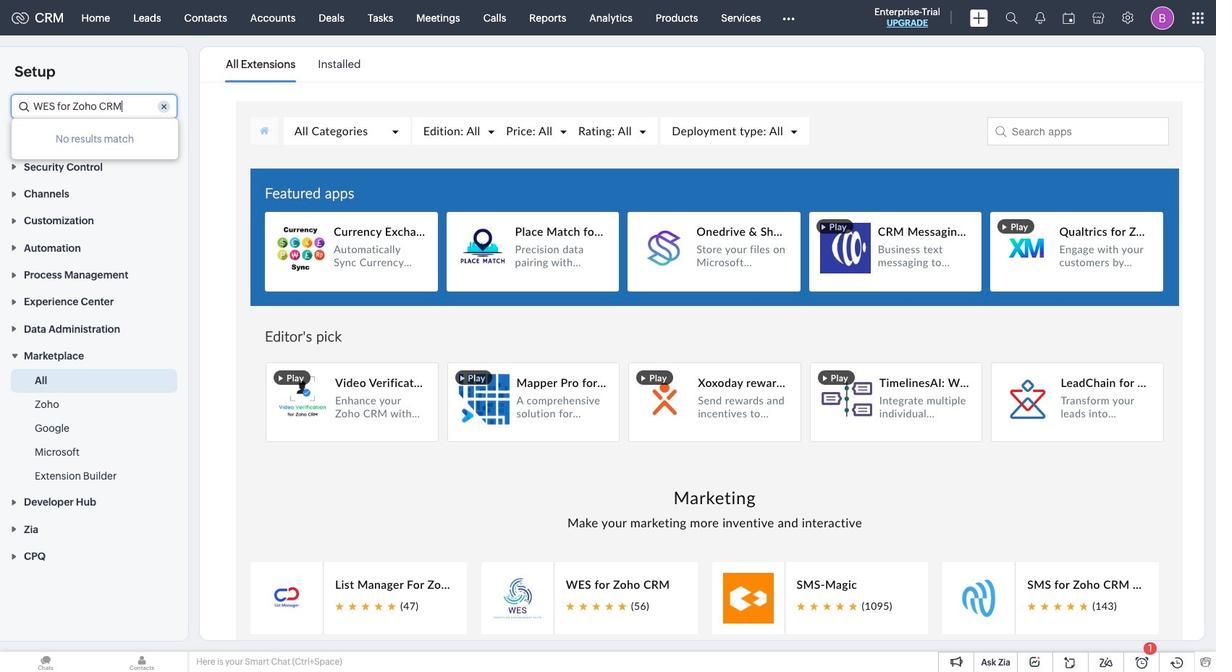 Task type: vqa. For each thing, say whether or not it's contained in the screenshot.
Create Menu Image
yes



Task type: locate. For each thing, give the bounding box(es) containing it.
list box
[[12, 122, 178, 130]]

signals element
[[1027, 0, 1054, 35]]

Other Modules field
[[773, 6, 804, 29]]

contacts image
[[96, 652, 188, 673]]

signals image
[[1035, 12, 1045, 24]]

profile image
[[1151, 6, 1174, 29]]

create menu element
[[961, 0, 997, 35]]

None field
[[11, 94, 177, 119]]

search element
[[997, 0, 1027, 35]]

logo image
[[12, 12, 29, 24]]

region
[[0, 369, 188, 489]]

profile element
[[1142, 0, 1183, 35]]



Task type: describe. For each thing, give the bounding box(es) containing it.
calendar image
[[1063, 12, 1075, 24]]

Search text field
[[12, 95, 177, 118]]

search image
[[1006, 12, 1018, 24]]

chats image
[[0, 652, 91, 673]]

create menu image
[[970, 9, 988, 26]]



